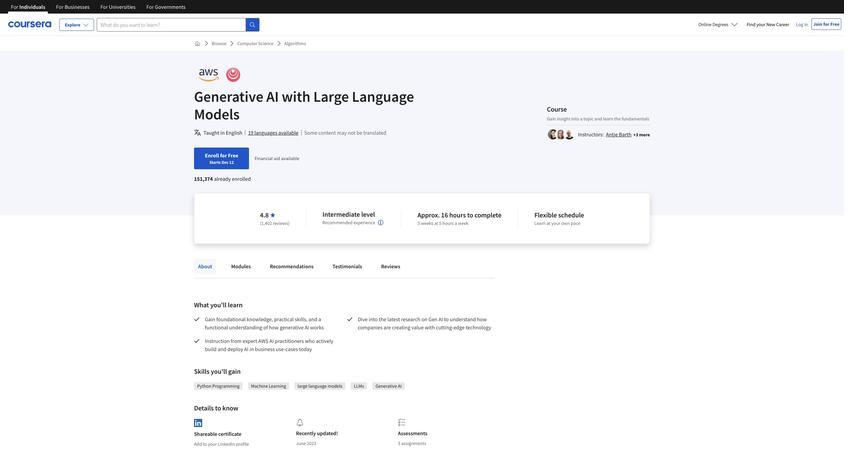 Task type: vqa. For each thing, say whether or not it's contained in the screenshot.
the right Company
no



Task type: describe. For each thing, give the bounding box(es) containing it.
pace
[[571, 220, 580, 226]]

some
[[304, 129, 317, 136]]

1 vertical spatial learn
[[228, 301, 243, 309]]

functional
[[205, 324, 228, 331]]

intermediate
[[322, 210, 360, 218]]

join
[[813, 21, 822, 27]]

generative ai with large language models
[[194, 87, 414, 123]]

llms
[[354, 383, 364, 389]]

career
[[776, 21, 789, 27]]

in inside the instruction from expert aws ai practitioners who actively build and deploy ai in business use-cases today
[[250, 346, 254, 352]]

ai inside generative ai with large language models
[[266, 87, 279, 106]]

antje
[[606, 131, 618, 138]]

practitioners
[[275, 338, 304, 344]]

modules link
[[227, 259, 255, 274]]

value
[[412, 324, 424, 331]]

today
[[299, 346, 312, 352]]

home image
[[195, 41, 200, 46]]

browse
[[212, 40, 226, 46]]

online
[[698, 21, 712, 27]]

approx. 16 hours to complete 3 weeks at 5 hours a week
[[418, 211, 501, 226]]

computer science
[[237, 40, 273, 46]]

online degrees button
[[693, 17, 743, 32]]

translated
[[363, 129, 386, 136]]

for for enroll
[[220, 152, 227, 159]]

machine learning link
[[251, 383, 286, 389]]

for for individuals
[[11, 3, 18, 10]]

for for join
[[823, 21, 829, 27]]

week
[[458, 220, 469, 226]]

in
[[804, 21, 808, 27]]

some content may not be translated
[[304, 129, 386, 136]]

recently
[[296, 430, 316, 437]]

works
[[310, 324, 324, 331]]

gain inside course gain insight into a topic and learn the fundamentals
[[547, 116, 556, 122]]

shareable
[[194, 430, 217, 437]]

1 vertical spatial hours
[[442, 220, 454, 226]]

reviews link
[[377, 259, 404, 274]]

practical
[[274, 316, 294, 323]]

to inside dive into the latest research on gen ai to understand how companies are creating value with cutting-edge technology
[[444, 316, 449, 323]]

0 vertical spatial hours
[[449, 211, 466, 219]]

python programming link
[[197, 383, 240, 389]]

free for enroll
[[228, 152, 238, 159]]

information about difficulty level pre-requisites. image
[[378, 220, 383, 225]]

algorithms
[[284, 40, 306, 46]]

3 inside approx. 16 hours to complete 3 weeks at 5 hours a week
[[418, 220, 420, 226]]

skills,
[[295, 316, 308, 323]]

find your new career link
[[743, 20, 793, 29]]

llms link
[[354, 383, 364, 389]]

online degrees
[[698, 21, 728, 27]]

learn
[[534, 220, 546, 226]]

large language models link
[[298, 383, 342, 389]]

into inside course gain insight into a topic and learn the fundamentals
[[571, 116, 579, 122]]

0 horizontal spatial your
[[208, 441, 217, 447]]

more
[[639, 131, 650, 138]]

instruction
[[205, 338, 230, 344]]

fundamentals
[[622, 116, 649, 122]]

the inside course gain insight into a topic and learn the fundamentals
[[614, 116, 621, 122]]

algorithms link
[[282, 37, 309, 50]]

gain inside gain foundational knowledge, practical skills, and a functional understanding of how generative ai works
[[205, 316, 215, 323]]

level
[[361, 210, 375, 218]]

a inside gain foundational knowledge, practical skills, and a functional understanding of how generative ai works
[[318, 316, 321, 323]]

financial
[[255, 155, 273, 161]]

2023
[[307, 440, 316, 446]]

taught in english
[[204, 129, 242, 136]]

course
[[547, 105, 567, 113]]

(1,402 reviews)
[[260, 220, 290, 226]]

research
[[401, 316, 420, 323]]

latest
[[387, 316, 400, 323]]

learning
[[269, 383, 286, 389]]

join for free link
[[812, 18, 841, 30]]

to left know at the bottom left
[[215, 404, 221, 412]]

large language models
[[298, 383, 342, 389]]

reviews)
[[273, 220, 290, 226]]

already
[[214, 175, 231, 182]]

deeplearning.ai image
[[194, 67, 247, 82]]

enroll
[[205, 152, 219, 159]]

dive
[[358, 316, 368, 323]]

foundational
[[216, 316, 246, 323]]

how for of
[[269, 324, 279, 331]]

to inside approx. 16 hours to complete 3 weeks at 5 hours a week
[[467, 211, 473, 219]]

english
[[226, 129, 242, 136]]

course gain insight into a topic and learn the fundamentals
[[547, 105, 649, 122]]

generative
[[280, 324, 304, 331]]

you'll for what
[[210, 301, 226, 309]]

and inside gain foundational knowledge, practical skills, and a functional understanding of how generative ai works
[[309, 316, 317, 323]]

large
[[313, 87, 349, 106]]

12
[[229, 159, 234, 165]]

enroll for free starts dec 12
[[205, 152, 238, 165]]

find
[[747, 21, 756, 27]]

available for 19 languages available
[[278, 129, 298, 136]]

language
[[308, 383, 327, 389]]

skills you'll gain
[[194, 367, 241, 376]]

for for businesses
[[56, 3, 64, 10]]

shelbee eigenbrode image
[[556, 129, 566, 139]]

generative for generative ai with large language models
[[194, 87, 263, 106]]

151,374
[[194, 175, 213, 182]]

mike chambers image
[[564, 129, 574, 139]]

complete
[[475, 211, 501, 219]]

gain foundational knowledge, practical skills, and a functional understanding of how generative ai works
[[205, 316, 324, 331]]

aws
[[258, 338, 268, 344]]

dive into the latest research on gen ai to understand how companies are creating value with cutting-edge technology
[[358, 316, 491, 331]]

antje barth link
[[606, 131, 632, 138]]

certificate
[[218, 430, 241, 437]]

programming
[[212, 383, 240, 389]]

understand
[[450, 316, 476, 323]]



Task type: locate. For each thing, give the bounding box(es) containing it.
for governments
[[146, 3, 185, 10]]

you'll up python programming
[[211, 367, 227, 376]]

2 vertical spatial and
[[218, 346, 226, 352]]

antje barth image
[[548, 129, 558, 139]]

about
[[198, 263, 212, 270]]

generative ai link
[[376, 383, 402, 389]]

0 vertical spatial learn
[[603, 116, 613, 122]]

1 horizontal spatial in
[[250, 346, 254, 352]]

1 horizontal spatial at
[[547, 220, 550, 226]]

1 vertical spatial and
[[309, 316, 317, 323]]

how right of
[[269, 324, 279, 331]]

0 horizontal spatial gain
[[205, 316, 215, 323]]

1 at from the left
[[434, 220, 438, 226]]

0 vertical spatial generative
[[194, 87, 263, 106]]

a up works
[[318, 316, 321, 323]]

learn
[[603, 116, 613, 122], [228, 301, 243, 309]]

what you'll learn
[[194, 301, 243, 309]]

generative for generative ai
[[376, 383, 397, 389]]

3 left the weeks
[[418, 220, 420, 226]]

add
[[194, 441, 202, 447]]

and up works
[[309, 316, 317, 323]]

topic
[[584, 116, 594, 122]]

at inside approx. 16 hours to complete 3 weeks at 5 hours a week
[[434, 220, 438, 226]]

at
[[434, 220, 438, 226], [547, 220, 550, 226]]

how
[[477, 316, 487, 323], [269, 324, 279, 331]]

shareable certificate
[[194, 430, 241, 437]]

learn up the antje
[[603, 116, 613, 122]]

find your new career
[[747, 21, 789, 27]]

you'll right what on the bottom
[[210, 301, 226, 309]]

learn inside course gain insight into a topic and learn the fundamentals
[[603, 116, 613, 122]]

free for join
[[830, 21, 840, 27]]

models
[[328, 383, 342, 389]]

with
[[282, 87, 310, 106], [425, 324, 435, 331]]

1 vertical spatial your
[[551, 220, 560, 226]]

1 vertical spatial how
[[269, 324, 279, 331]]

aid
[[274, 155, 280, 161]]

assignments
[[401, 440, 426, 446]]

join for free
[[813, 21, 840, 27]]

and right "topic"
[[595, 116, 602, 122]]

june 2023
[[296, 440, 316, 446]]

0 vertical spatial free
[[830, 21, 840, 27]]

0 horizontal spatial with
[[282, 87, 310, 106]]

content
[[318, 129, 336, 136]]

who
[[305, 338, 315, 344]]

how inside gain foundational knowledge, practical skills, and a functional understanding of how generative ai works
[[269, 324, 279, 331]]

5
[[439, 220, 441, 226]]

1 horizontal spatial with
[[425, 324, 435, 331]]

for left individuals
[[11, 3, 18, 10]]

0 vertical spatial your
[[756, 21, 765, 27]]

your down shareable certificate
[[208, 441, 217, 447]]

in down expert
[[250, 346, 254, 352]]

into right insight
[[571, 116, 579, 122]]

2 horizontal spatial and
[[595, 116, 602, 122]]

your left own
[[551, 220, 560, 226]]

1 vertical spatial generative
[[376, 383, 397, 389]]

recommendations
[[270, 263, 314, 270]]

2 for from the left
[[56, 3, 64, 10]]

0 horizontal spatial into
[[369, 316, 378, 323]]

0 vertical spatial and
[[595, 116, 602, 122]]

1 vertical spatial a
[[455, 220, 457, 226]]

available inside button
[[278, 129, 298, 136]]

how up technology
[[477, 316, 487, 323]]

a left "topic"
[[580, 116, 583, 122]]

0 vertical spatial 3
[[418, 220, 420, 226]]

know
[[222, 404, 238, 412]]

1 vertical spatial the
[[379, 316, 386, 323]]

1 horizontal spatial gain
[[547, 116, 556, 122]]

flexible schedule learn at your own pace
[[534, 211, 584, 226]]

a left week
[[455, 220, 457, 226]]

your inside flexible schedule learn at your own pace
[[551, 220, 560, 226]]

generative inside generative ai with large language models
[[194, 87, 263, 106]]

into up companies
[[369, 316, 378, 323]]

for right the join
[[823, 21, 829, 27]]

how inside dive into the latest research on gen ai to understand how companies are creating value with cutting-edge technology
[[477, 316, 487, 323]]

log in
[[796, 21, 808, 27]]

you'll
[[210, 301, 226, 309], [211, 367, 227, 376]]

(1,402
[[260, 220, 272, 226]]

financial aid available button
[[255, 155, 299, 161]]

0 vertical spatial into
[[571, 116, 579, 122]]

into inside dive into the latest research on gen ai to understand how companies are creating value with cutting-edge technology
[[369, 316, 378, 323]]

a inside course gain insight into a topic and learn the fundamentals
[[580, 116, 583, 122]]

explore
[[65, 22, 80, 28]]

experience
[[353, 219, 375, 226]]

0 horizontal spatial for
[[220, 152, 227, 159]]

1 vertical spatial gain
[[205, 316, 215, 323]]

creating
[[392, 324, 410, 331]]

of
[[263, 324, 268, 331]]

0 vertical spatial available
[[278, 129, 298, 136]]

recommended
[[322, 219, 353, 226]]

3
[[418, 220, 420, 226], [398, 440, 400, 446]]

4 for from the left
[[146, 3, 154, 10]]

to up cutting-
[[444, 316, 449, 323]]

2 vertical spatial your
[[208, 441, 217, 447]]

expert
[[243, 338, 257, 344]]

taught
[[204, 129, 219, 136]]

gain down course on the right of the page
[[547, 116, 556, 122]]

for up dec
[[220, 152, 227, 159]]

how for understand
[[477, 316, 487, 323]]

the inside dive into the latest research on gen ai to understand how companies are creating value with cutting-edge technology
[[379, 316, 386, 323]]

0 vertical spatial gain
[[547, 116, 556, 122]]

flexible
[[534, 211, 557, 219]]

hours up week
[[449, 211, 466, 219]]

0 vertical spatial the
[[614, 116, 621, 122]]

browse link
[[209, 37, 229, 50]]

0 horizontal spatial how
[[269, 324, 279, 331]]

at right learn at right top
[[547, 220, 550, 226]]

2 horizontal spatial a
[[580, 116, 583, 122]]

1 vertical spatial 3
[[398, 440, 400, 446]]

for for governments
[[146, 3, 154, 10]]

updated!
[[317, 430, 338, 437]]

1 vertical spatial free
[[228, 152, 238, 159]]

0 vertical spatial for
[[823, 21, 829, 27]]

approx.
[[418, 211, 440, 219]]

generative down deeplearning.ai image
[[194, 87, 263, 106]]

available left some
[[278, 129, 298, 136]]

are
[[384, 324, 391, 331]]

and inside the instruction from expert aws ai practitioners who actively build and deploy ai in business use-cases today
[[218, 346, 226, 352]]

0 vertical spatial with
[[282, 87, 310, 106]]

to
[[467, 211, 473, 219], [444, 316, 449, 323], [215, 404, 221, 412], [203, 441, 207, 447]]

for
[[11, 3, 18, 10], [56, 3, 64, 10], [100, 3, 108, 10], [146, 3, 154, 10]]

free inside enroll for free starts dec 12
[[228, 152, 238, 159]]

1 horizontal spatial learn
[[603, 116, 613, 122]]

ai inside dive into the latest research on gen ai to understand how companies are creating value with cutting-edge technology
[[439, 316, 443, 323]]

on
[[421, 316, 427, 323]]

What do you want to learn? text field
[[97, 18, 246, 31]]

1 horizontal spatial how
[[477, 316, 487, 323]]

0 vertical spatial a
[[580, 116, 583, 122]]

profile
[[236, 441, 249, 447]]

knowledge,
[[247, 316, 273, 323]]

for for universities
[[100, 3, 108, 10]]

from
[[231, 338, 242, 344]]

for left governments
[[146, 3, 154, 10]]

free up 12
[[228, 152, 238, 159]]

individuals
[[19, 3, 45, 10]]

1 horizontal spatial 3
[[418, 220, 420, 226]]

0 horizontal spatial at
[[434, 220, 438, 226]]

your right find
[[756, 21, 765, 27]]

and inside course gain insight into a topic and learn the fundamentals
[[595, 116, 602, 122]]

0 horizontal spatial in
[[220, 129, 225, 136]]

0 horizontal spatial free
[[228, 152, 238, 159]]

in right 'taught'
[[220, 129, 225, 136]]

gain
[[228, 367, 241, 376]]

for
[[823, 21, 829, 27], [220, 152, 227, 159]]

you'll for skills
[[211, 367, 227, 376]]

0 horizontal spatial and
[[218, 346, 226, 352]]

1 vertical spatial in
[[250, 346, 254, 352]]

1 vertical spatial you'll
[[211, 367, 227, 376]]

at inside flexible schedule learn at your own pace
[[547, 220, 550, 226]]

deploy
[[227, 346, 243, 352]]

1 horizontal spatial for
[[823, 21, 829, 27]]

the up are
[[379, 316, 386, 323]]

coursera image
[[8, 19, 51, 30]]

0 horizontal spatial a
[[318, 316, 321, 323]]

1 horizontal spatial free
[[830, 21, 840, 27]]

with inside generative ai with large language models
[[282, 87, 310, 106]]

3 assignments
[[398, 440, 426, 446]]

universities
[[109, 3, 136, 10]]

0 vertical spatial how
[[477, 316, 487, 323]]

1 horizontal spatial generative
[[376, 383, 397, 389]]

degrees
[[713, 21, 728, 27]]

0 horizontal spatial generative
[[194, 87, 263, 106]]

technology
[[466, 324, 491, 331]]

and down instruction
[[218, 346, 226, 352]]

insight
[[557, 116, 570, 122]]

1 horizontal spatial your
[[551, 220, 560, 226]]

for left universities
[[100, 3, 108, 10]]

in
[[220, 129, 225, 136], [250, 346, 254, 352]]

cases
[[286, 346, 298, 352]]

skills
[[194, 367, 209, 376]]

learn up foundational
[[228, 301, 243, 309]]

0 horizontal spatial the
[[379, 316, 386, 323]]

1 vertical spatial available
[[281, 155, 299, 161]]

2 horizontal spatial your
[[756, 21, 765, 27]]

None search field
[[97, 18, 260, 31]]

about link
[[194, 259, 216, 274]]

not
[[348, 129, 355, 136]]

1 horizontal spatial into
[[571, 116, 579, 122]]

ai inside gain foundational knowledge, practical skills, and a functional understanding of how generative ai works
[[305, 324, 309, 331]]

3 for from the left
[[100, 3, 108, 10]]

1 vertical spatial for
[[220, 152, 227, 159]]

hours right 5
[[442, 220, 454, 226]]

1 horizontal spatial and
[[309, 316, 317, 323]]

log
[[796, 21, 803, 27]]

1 horizontal spatial a
[[455, 220, 457, 226]]

a inside approx. 16 hours to complete 3 weeks at 5 hours a week
[[455, 220, 457, 226]]

python programming
[[197, 383, 240, 389]]

0 horizontal spatial learn
[[228, 301, 243, 309]]

free right the join
[[830, 21, 840, 27]]

gain
[[547, 116, 556, 122], [205, 316, 215, 323]]

computer science link
[[235, 37, 276, 50]]

generative right llms
[[376, 383, 397, 389]]

your
[[756, 21, 765, 27], [551, 220, 560, 226], [208, 441, 217, 447]]

the up "antje barth" "link"
[[614, 116, 621, 122]]

for universities
[[100, 3, 136, 10]]

reviews
[[381, 263, 400, 270]]

available for financial aid available
[[281, 155, 299, 161]]

may
[[337, 129, 347, 136]]

banner navigation
[[5, 0, 191, 14]]

dec
[[221, 159, 228, 165]]

19
[[248, 129, 253, 136]]

2 at from the left
[[547, 220, 550, 226]]

with inside dive into the latest research on gen ai to understand how companies are creating value with cutting-edge technology
[[425, 324, 435, 331]]

own
[[561, 220, 570, 226]]

2 vertical spatial a
[[318, 316, 321, 323]]

cutting-
[[436, 324, 454, 331]]

to up week
[[467, 211, 473, 219]]

add to your linkedin profile
[[194, 441, 249, 447]]

for inside enroll for free starts dec 12
[[220, 152, 227, 159]]

3 left assignments
[[398, 440, 400, 446]]

1 for from the left
[[11, 3, 18, 10]]

business
[[255, 346, 275, 352]]

to right 'add'
[[203, 441, 207, 447]]

use-
[[276, 346, 286, 352]]

the
[[614, 116, 621, 122], [379, 316, 386, 323]]

1 vertical spatial with
[[425, 324, 435, 331]]

assessments
[[398, 430, 427, 437]]

+3
[[633, 131, 638, 138]]

1 horizontal spatial the
[[614, 116, 621, 122]]

for left the businesses
[[56, 3, 64, 10]]

0 vertical spatial you'll
[[210, 301, 226, 309]]

at left 5
[[434, 220, 438, 226]]

gain up functional
[[205, 316, 215, 323]]

available right aid
[[281, 155, 299, 161]]

0 horizontal spatial 3
[[398, 440, 400, 446]]

1 vertical spatial into
[[369, 316, 378, 323]]

0 vertical spatial in
[[220, 129, 225, 136]]

instruction from expert aws ai practitioners who actively build and deploy ai in business use-cases today
[[205, 338, 334, 352]]



